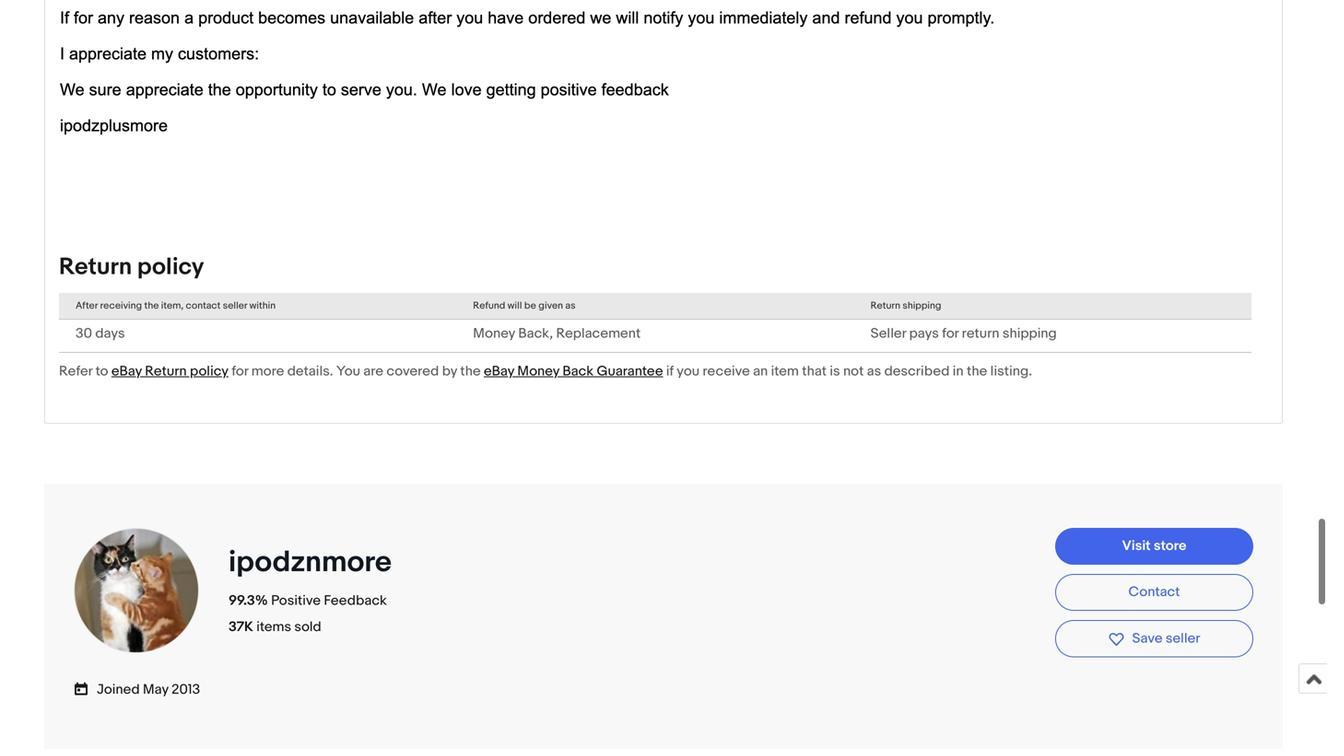Task type: describe. For each thing, give the bounding box(es) containing it.
item,
[[161, 300, 184, 312]]

an
[[753, 363, 768, 380]]

items
[[257, 619, 291, 636]]

contact link
[[1056, 575, 1254, 611]]

store
[[1154, 538, 1187, 555]]

guarantee
[[597, 363, 663, 380]]

will
[[508, 300, 522, 312]]

by
[[442, 363, 457, 380]]

covered
[[387, 363, 439, 380]]

text__icon wrapper image
[[74, 679, 97, 698]]

37k items sold
[[229, 619, 322, 636]]

be
[[525, 300, 536, 312]]

sold
[[295, 619, 322, 636]]

receive
[[703, 363, 750, 380]]

seller
[[871, 326, 907, 342]]

1 horizontal spatial as
[[867, 363, 882, 380]]

1 vertical spatial money
[[518, 363, 560, 380]]

receiving
[[100, 300, 142, 312]]

ipodznmore image
[[72, 527, 201, 656]]

refund will be given as
[[473, 300, 576, 312]]

you
[[677, 363, 700, 380]]

2 horizontal spatial the
[[967, 363, 988, 380]]

is
[[830, 363, 841, 380]]

after receiving the item, contact seller within
[[76, 300, 276, 312]]

money back, replacement
[[473, 326, 641, 342]]

1 vertical spatial policy
[[190, 363, 229, 380]]

may
[[143, 682, 169, 698]]

described
[[885, 363, 950, 380]]

seller inside button
[[1166, 631, 1201, 647]]

back,
[[519, 326, 553, 342]]

visit store link
[[1056, 528, 1254, 565]]

in
[[953, 363, 964, 380]]

1 horizontal spatial shipping
[[1003, 326, 1057, 342]]

return shipping
[[871, 300, 942, 312]]

ipodznmore
[[229, 545, 392, 581]]

are
[[364, 363, 384, 380]]

0 horizontal spatial money
[[473, 326, 515, 342]]

listing.
[[991, 363, 1033, 380]]

0 vertical spatial seller
[[223, 300, 247, 312]]

0 horizontal spatial as
[[566, 300, 576, 312]]

return for return policy
[[59, 253, 132, 282]]

seller pays for return shipping
[[871, 326, 1057, 342]]

replacement
[[556, 326, 641, 342]]

refer
[[59, 363, 93, 380]]

after
[[76, 300, 98, 312]]

37k
[[229, 619, 253, 636]]

save seller button
[[1056, 621, 1254, 658]]

1 horizontal spatial the
[[460, 363, 481, 380]]

return
[[962, 326, 1000, 342]]

save
[[1133, 631, 1163, 647]]

item
[[771, 363, 799, 380]]

2 ebay from the left
[[484, 363, 515, 380]]



Task type: vqa. For each thing, say whether or not it's contained in the screenshot.
New Listing Hinkler Books Hinkler Books Recollect: Through the Ages (Board Game) (UK IMPORT)
no



Task type: locate. For each thing, give the bounding box(es) containing it.
ebay return policy link
[[111, 363, 229, 380]]

joined
[[97, 682, 140, 698]]

return up seller
[[871, 300, 901, 312]]

money
[[473, 326, 515, 342], [518, 363, 560, 380]]

if
[[667, 363, 674, 380]]

more
[[251, 363, 284, 380]]

0 vertical spatial return
[[59, 253, 132, 282]]

0 horizontal spatial shipping
[[903, 300, 942, 312]]

contact
[[1129, 584, 1181, 601]]

ebay money back guarantee link
[[484, 363, 663, 380]]

policy up item,
[[137, 253, 204, 282]]

the right by
[[460, 363, 481, 380]]

within
[[250, 300, 276, 312]]

return for return shipping
[[871, 300, 901, 312]]

1 vertical spatial shipping
[[1003, 326, 1057, 342]]

30 days
[[76, 326, 125, 342]]

as right "not"
[[867, 363, 882, 380]]

policy
[[137, 253, 204, 282], [190, 363, 229, 380]]

that
[[802, 363, 827, 380]]

given
[[539, 300, 563, 312]]

2 horizontal spatial return
[[871, 300, 901, 312]]

2013
[[172, 682, 200, 698]]

ipodznmore link
[[229, 545, 399, 581]]

return policy
[[59, 253, 204, 282]]

refer to ebay return policy for more details. you are covered by the ebay money back guarantee if you receive an item that is not as described in the listing.
[[59, 363, 1033, 380]]

ebay right to
[[111, 363, 142, 380]]

seller
[[223, 300, 247, 312], [1166, 631, 1201, 647]]

0 horizontal spatial the
[[144, 300, 159, 312]]

not
[[844, 363, 864, 380]]

as right given
[[566, 300, 576, 312]]

1 horizontal spatial for
[[943, 326, 959, 342]]

30
[[76, 326, 92, 342]]

return right to
[[145, 363, 187, 380]]

shipping up listing.
[[1003, 326, 1057, 342]]

0 horizontal spatial for
[[232, 363, 248, 380]]

1 vertical spatial for
[[232, 363, 248, 380]]

the right the in on the right of page
[[967, 363, 988, 380]]

shipping
[[903, 300, 942, 312], [1003, 326, 1057, 342]]

joined may 2013
[[97, 682, 200, 698]]

0 vertical spatial money
[[473, 326, 515, 342]]

feedback
[[324, 593, 387, 610]]

ebay
[[111, 363, 142, 380], [484, 363, 515, 380]]

back
[[563, 363, 594, 380]]

return up after
[[59, 253, 132, 282]]

refund
[[473, 300, 506, 312]]

99.3% positive feedback
[[229, 593, 387, 610]]

1 horizontal spatial ebay
[[484, 363, 515, 380]]

0 vertical spatial shipping
[[903, 300, 942, 312]]

policy left more
[[190, 363, 229, 380]]

seller right save at the right bottom
[[1166, 631, 1201, 647]]

99.3%
[[229, 593, 268, 610]]

1 ebay from the left
[[111, 363, 142, 380]]

pays
[[910, 326, 939, 342]]

you
[[336, 363, 360, 380]]

1 horizontal spatial money
[[518, 363, 560, 380]]

0 vertical spatial policy
[[137, 253, 204, 282]]

ebay right by
[[484, 363, 515, 380]]

visit store
[[1123, 538, 1187, 555]]

contact
[[186, 300, 221, 312]]

for left more
[[232, 363, 248, 380]]

0 vertical spatial as
[[566, 300, 576, 312]]

save seller
[[1133, 631, 1201, 647]]

1 horizontal spatial return
[[145, 363, 187, 380]]

2 vertical spatial return
[[145, 363, 187, 380]]

the
[[144, 300, 159, 312], [460, 363, 481, 380], [967, 363, 988, 380]]

0 horizontal spatial ebay
[[111, 363, 142, 380]]

0 horizontal spatial return
[[59, 253, 132, 282]]

to
[[96, 363, 108, 380]]

shipping up pays
[[903, 300, 942, 312]]

0 horizontal spatial seller
[[223, 300, 247, 312]]

days
[[95, 326, 125, 342]]

for right pays
[[943, 326, 959, 342]]

1 vertical spatial as
[[867, 363, 882, 380]]

1 vertical spatial return
[[871, 300, 901, 312]]

0 vertical spatial for
[[943, 326, 959, 342]]

seller left within
[[223, 300, 247, 312]]

visit
[[1123, 538, 1151, 555]]

as
[[566, 300, 576, 312], [867, 363, 882, 380]]

return
[[59, 253, 132, 282], [871, 300, 901, 312], [145, 363, 187, 380]]

positive
[[271, 593, 321, 610]]

1 vertical spatial seller
[[1166, 631, 1201, 647]]

for
[[943, 326, 959, 342], [232, 363, 248, 380]]

the left item,
[[144, 300, 159, 312]]

money down back,
[[518, 363, 560, 380]]

details.
[[287, 363, 333, 380]]

money down the refund
[[473, 326, 515, 342]]

1 horizontal spatial seller
[[1166, 631, 1201, 647]]



